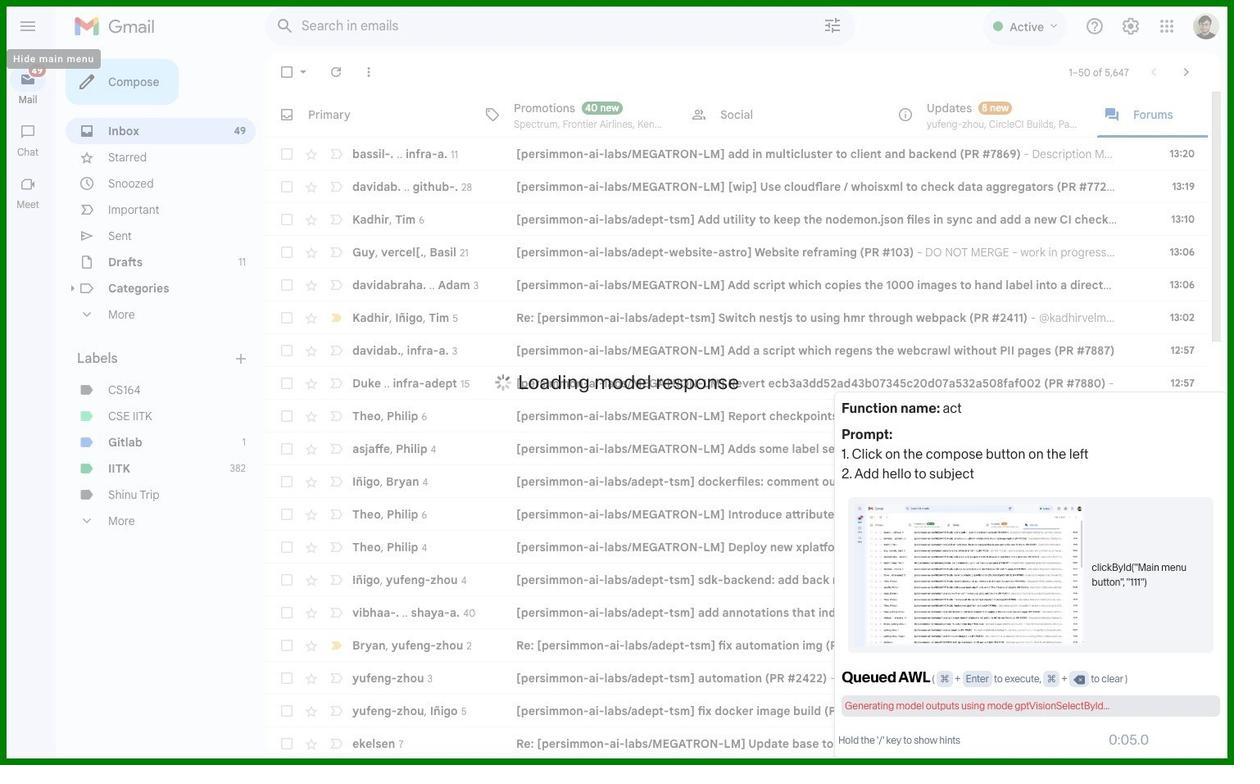Task type: describe. For each thing, give the bounding box(es) containing it.
4 row from the top
[[266, 236, 1208, 269]]

19 row from the top
[[266, 728, 1208, 761]]

13 row from the top
[[266, 531, 1208, 564]]

7 row from the top
[[266, 334, 1208, 367]]

not important switch for 15th row
[[328, 605, 344, 621]]

9 row from the top
[[266, 400, 1208, 433]]

not important switch for fifth row from the top
[[328, 277, 344, 293]]

search in emails image
[[270, 11, 300, 41]]

1 row from the top
[[266, 138, 1208, 170]]

5 row from the top
[[266, 269, 1208, 302]]

8 row from the top
[[266, 367, 1208, 400]]

not important switch for 11th row from the bottom of the page
[[328, 408, 344, 425]]

settings image
[[1121, 16, 1141, 36]]

14 row from the top
[[266, 564, 1208, 597]]

updates, 8 new messages, tab
[[884, 92, 1091, 138]]

not important switch for 14th row from the top of the page
[[328, 572, 344, 588]]

6 row from the top
[[266, 302, 1208, 334]]

3 row from the top
[[266, 203, 1208, 236]]

not important switch for eighth row
[[328, 375, 344, 392]]

not important switch for fourth row from the top of the page
[[328, 244, 344, 261]]

primary tab
[[266, 92, 471, 138]]

social tab
[[678, 92, 884, 138]]

12 row from the top
[[266, 498, 1208, 531]]

Search in emails search field
[[266, 7, 856, 46]]

17 row from the top
[[266, 662, 1208, 695]]

refresh image
[[328, 64, 344, 80]]



Task type: vqa. For each thing, say whether or not it's contained in the screenshot.
the food link
no



Task type: locate. For each thing, give the bounding box(es) containing it.
tab list
[[266, 92, 1234, 138]]

3 not important switch from the top
[[328, 211, 344, 228]]

2 row from the top
[[266, 170, 1208, 203]]

17 not important switch from the top
[[328, 736, 344, 752]]

0 vertical spatial important mainly because it was sent directly to you. switch
[[328, 310, 344, 326]]

older image
[[1179, 64, 1195, 80]]

main menu image
[[18, 16, 38, 36]]

main content
[[266, 92, 1234, 765]]

6 not important switch from the top
[[328, 343, 344, 359]]

not important switch for 17th row from the top
[[328, 670, 344, 687]]

5 not important switch from the top
[[328, 277, 344, 293]]

important mainly because it was sent directly to you. switch for 6th row from the top of the page
[[328, 310, 344, 326]]

11 not important switch from the top
[[328, 507, 344, 523]]

13 not important switch from the top
[[328, 572, 344, 588]]

row
[[266, 138, 1208, 170], [266, 170, 1208, 203], [266, 203, 1208, 236], [266, 236, 1208, 269], [266, 269, 1208, 302], [266, 302, 1208, 334], [266, 334, 1208, 367], [266, 367, 1208, 400], [266, 400, 1208, 433], [266, 433, 1208, 466], [266, 466, 1208, 498], [266, 498, 1208, 531], [266, 531, 1208, 564], [266, 564, 1208, 597], [266, 597, 1208, 629], [266, 629, 1208, 662], [266, 662, 1208, 695], [266, 695, 1208, 728], [266, 728, 1208, 761]]

heading
[[0, 93, 56, 107], [0, 146, 56, 159], [0, 198, 56, 211], [77, 351, 233, 367]]

not important switch for 2nd row from the top
[[328, 179, 344, 195]]

16 row from the top
[[266, 629, 1208, 662]]

2 not important switch from the top
[[328, 179, 344, 195]]

promotions, 40 new messages, tab
[[471, 92, 678, 138]]

not important switch for 18th row
[[328, 703, 344, 720]]

1 not important switch from the top
[[328, 146, 344, 162]]

18 row from the top
[[266, 695, 1208, 728]]

not important switch for first row from the bottom
[[328, 736, 344, 752]]

9 not important switch from the top
[[328, 441, 344, 457]]

not important switch for 12th row
[[328, 507, 344, 523]]

advanced search options image
[[816, 9, 849, 42]]

1 vertical spatial important mainly because it was sent directly to you. switch
[[328, 638, 344, 654]]

not important switch for tenth row
[[328, 441, 344, 457]]

important mainly because it was sent directly to you. switch for 16th row
[[328, 638, 344, 654]]

10 row from the top
[[266, 433, 1208, 466]]

not important switch for 7th row
[[328, 343, 344, 359]]

8 not important switch from the top
[[328, 408, 344, 425]]

15 not important switch from the top
[[328, 670, 344, 687]]

15 row from the top
[[266, 597, 1208, 629]]

12 not important switch from the top
[[328, 539, 344, 556]]

important mainly because it was sent directly to you. switch
[[328, 310, 344, 326], [328, 638, 344, 654]]

not important switch
[[328, 146, 344, 162], [328, 179, 344, 195], [328, 211, 344, 228], [328, 244, 344, 261], [328, 277, 344, 293], [328, 343, 344, 359], [328, 375, 344, 392], [328, 408, 344, 425], [328, 441, 344, 457], [328, 474, 344, 490], [328, 507, 344, 523], [328, 539, 344, 556], [328, 572, 344, 588], [328, 605, 344, 621], [328, 670, 344, 687], [328, 703, 344, 720], [328, 736, 344, 752]]

14 not important switch from the top
[[328, 605, 344, 621]]

mail, 49 unread messages image
[[25, 67, 46, 84]]

16 not important switch from the top
[[328, 703, 344, 720]]

gmail image
[[74, 10, 163, 43]]

not important switch for 13th row from the top
[[328, 539, 344, 556]]

11 row from the top
[[266, 466, 1208, 498]]

10 not important switch from the top
[[328, 474, 344, 490]]

2 important mainly because it was sent directly to you. switch from the top
[[328, 638, 344, 654]]

1 important mainly because it was sent directly to you. switch from the top
[[328, 310, 344, 326]]

not important switch for 9th row from the bottom
[[328, 474, 344, 490]]

navigation
[[0, 52, 57, 765]]

forums tab
[[1091, 92, 1234, 138]]

7 not important switch from the top
[[328, 375, 344, 392]]

not important switch for first row from the top
[[328, 146, 344, 162]]

4 not important switch from the top
[[328, 244, 344, 261]]

not important switch for 3rd row from the top of the page
[[328, 211, 344, 228]]



